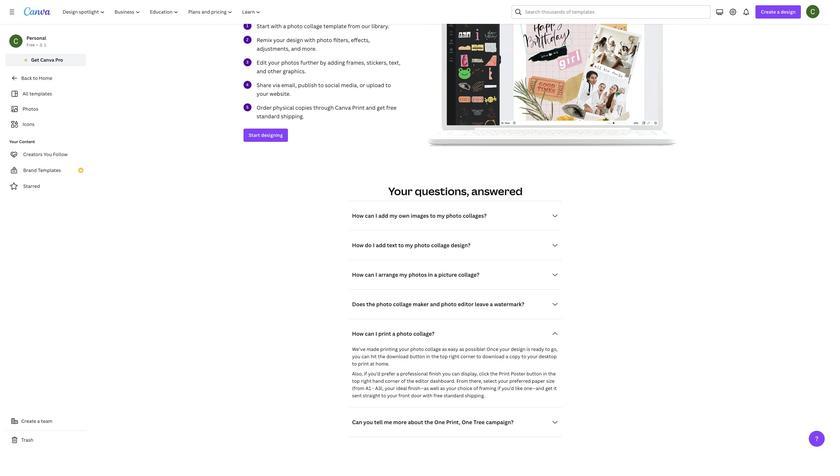 Task type: describe. For each thing, give the bounding box(es) containing it.
i for how can i add my own images to my photo collages?
[[376, 212, 377, 220]]

back
[[21, 75, 32, 81]]

professional
[[400, 371, 428, 377]]

home.
[[376, 361, 390, 367]]

choice
[[458, 385, 473, 392]]

a inside "we've made printing your photo collage as easy as possible! once your design is ready to go, you can hit the download button in the top right corner to download a copy to your desktop to print at home."
[[506, 354, 509, 360]]

create a design button
[[756, 5, 801, 19]]

photos inside dropdown button
[[409, 271, 427, 279]]

like
[[515, 385, 523, 392]]

further
[[301, 59, 319, 66]]

button inside also, if you'd prefer a professional finish you can display, click the print poster button in the top right hand corner of the editor dashboard. from there, select your preferred paper size (from a1 - a3), your ideal finish—as well as your choice of framing if you'd like one—and get it sent straight to your front door with free standard shipping.
[[527, 371, 542, 377]]

text
[[387, 242, 397, 249]]

and inside does the photo collage maker and photo editor leave a watermark? dropdown button
[[430, 301, 440, 308]]

a inside how can i arrange my photos in a picture collage? dropdown button
[[434, 271, 437, 279]]

corner inside "we've made printing your photo collage as easy as possible! once your design is ready to go, you can hit the download button in the top right corner to download a copy to your desktop to print at home."
[[461, 354, 476, 360]]

to right the back
[[33, 75, 38, 81]]

remix
[[257, 37, 272, 44]]

possible!
[[466, 346, 486, 353]]

does
[[352, 301, 365, 308]]

media,
[[341, 82, 358, 89]]

starred
[[23, 183, 40, 189]]

and inside order physical copies through canva print and get free standard shipping.
[[366, 104, 376, 111]]

0 vertical spatial of
[[401, 378, 406, 384]]

starred link
[[5, 180, 86, 193]]

photo down images
[[415, 242, 430, 249]]

via
[[273, 82, 280, 89]]

or
[[360, 82, 365, 89]]

my right images
[[437, 212, 445, 220]]

my right the text
[[405, 242, 413, 249]]

how to design and print your photo collages image
[[427, 0, 679, 146]]

how do i add text to my photo collage design? button
[[350, 239, 562, 252]]

library.
[[372, 23, 389, 30]]

paper
[[532, 378, 545, 384]]

1 horizontal spatial you'd
[[502, 385, 514, 392]]

your down dashboard.
[[446, 385, 457, 392]]

we've
[[352, 346, 366, 353]]

how can i print a photo collage? button
[[350, 327, 562, 341]]

as inside also, if you'd prefer a professional finish you can display, click the print poster button in the top right hand corner of the editor dashboard. from there, select your preferred paper size (from a1 - a3), your ideal finish—as well as your choice of framing if you'd like one—and get it sent straight to your front door with free standard shipping.
[[440, 385, 445, 392]]

editor inside also, if you'd prefer a professional finish you can display, click the print poster button in the top right hand corner of the editor dashboard. from there, select your preferred paper size (from a1 - a3), your ideal finish—as well as your choice of framing if you'd like one—and get it sent straight to your front door with free standard shipping.
[[416, 378, 429, 384]]

easy
[[448, 346, 458, 353]]

top inside "we've made printing your photo collage as easy as possible! once your design is ready to go, you can hit the download button in the top right corner to download a copy to your desktop to print at home."
[[440, 354, 448, 360]]

collage left maker
[[393, 301, 412, 308]]

creators
[[23, 151, 43, 157]]

a inside how can i print a photo collage? "dropdown button"
[[393, 330, 396, 338]]

share via email, publish to social media, or upload to your website.
[[257, 82, 391, 98]]

photo right maker
[[441, 301, 457, 308]]

from
[[457, 378, 468, 384]]

start with a photo collage template from our library.
[[257, 23, 389, 30]]

your right printing
[[399, 346, 409, 353]]

with inside remix your design with photo filters, effects, adjustments, and more.
[[305, 37, 316, 44]]

free inside order physical copies through canva print and get free standard shipping.
[[386, 104, 397, 111]]

adjustments,
[[257, 45, 290, 52]]

back to home link
[[5, 72, 86, 85]]

canva inside get canva pro button
[[40, 57, 54, 63]]

right inside also, if you'd prefer a professional finish you can display, click the print poster button in the top right hand corner of the editor dashboard. from there, select your preferred paper size (from a1 - a3), your ideal finish—as well as your choice of framing if you'd like one—and get it sent straight to your front door with free standard shipping.
[[361, 378, 372, 384]]

templates
[[38, 167, 61, 173]]

photo inside dropdown button
[[446, 212, 462, 220]]

publish
[[298, 82, 317, 89]]

can for add
[[365, 212, 374, 220]]

select
[[484, 378, 497, 384]]

dashboard.
[[430, 378, 456, 384]]

can you tell me more about the one print, one tree campaign?
[[352, 419, 514, 426]]

collage? inside dropdown button
[[458, 271, 480, 279]]

button inside "we've made printing your photo collage as easy as possible! once your design is ready to go, you can hit the download button in the top right corner to download a copy to your desktop to print at home."
[[410, 354, 425, 360]]

a inside create a design dropdown button
[[777, 9, 780, 15]]

how can i arrange my photos in a picture collage?
[[352, 271, 480, 279]]

the inside dropdown button
[[367, 301, 375, 308]]

the inside dropdown button
[[425, 419, 433, 426]]

answered
[[472, 184, 523, 198]]

design for a
[[781, 9, 796, 15]]

other
[[268, 68, 282, 75]]

photos
[[23, 106, 38, 112]]

poster
[[511, 371, 526, 377]]

i for how can i arrange my photos in a picture collage?
[[376, 271, 377, 279]]

you inside also, if you'd prefer a professional finish you can display, click the print poster button in the top right hand corner of the editor dashboard. from there, select your preferred paper size (from a1 - a3), your ideal finish—as well as your choice of framing if you'd like one—and get it sent straight to your front door with free standard shipping.
[[443, 371, 451, 377]]

templates
[[29, 91, 52, 97]]

0 vertical spatial you'd
[[368, 371, 381, 377]]

tell
[[374, 419, 383, 426]]

top level navigation element
[[58, 5, 266, 19]]

print,
[[446, 419, 461, 426]]

standard inside order physical copies through canva print and get free standard shipping.
[[257, 113, 280, 120]]

design inside "we've made printing your photo collage as easy as possible! once your design is ready to go, you can hit the download button in the top right corner to download a copy to your desktop to print at home."
[[511, 346, 526, 353]]

brand
[[23, 167, 37, 173]]

and inside remix your design with photo filters, effects, adjustments, and more.
[[291, 45, 301, 52]]

own
[[399, 212, 410, 220]]

free inside also, if you'd prefer a professional finish you can display, click the print poster button in the top right hand corner of the editor dashboard. from there, select your preferred paper size (from a1 - a3), your ideal finish—as well as your choice of framing if you'd like one—and get it sent straight to your front door with free standard shipping.
[[434, 393, 443, 399]]

a3),
[[375, 385, 384, 392]]

i for how can i print a photo collage?
[[376, 330, 377, 338]]

the up size
[[549, 371, 556, 377]]

size
[[546, 378, 555, 384]]

trash
[[21, 437, 33, 443]]

free •
[[27, 42, 38, 48]]

to right copy
[[522, 354, 527, 360]]

your for your questions, answered
[[389, 184, 413, 198]]

your right once
[[500, 346, 510, 353]]

trash link
[[5, 434, 86, 447]]

0 horizontal spatial if
[[364, 371, 367, 377]]

free
[[27, 42, 35, 48]]

framing
[[479, 385, 497, 392]]

1
[[44, 42, 46, 48]]

2 one from the left
[[462, 419, 472, 426]]

ready
[[532, 346, 544, 353]]

also,
[[352, 371, 363, 377]]

start designing
[[249, 132, 283, 138]]

with inside also, if you'd prefer a professional finish you can display, click the print poster button in the top right hand corner of the editor dashboard. from there, select your preferred paper size (from a1 - a3), your ideal finish—as well as your choice of framing if you'd like one—and get it sent straight to your front door with free standard shipping.
[[423, 393, 433, 399]]

photo inside "we've made printing your photo collage as easy as possible! once your design is ready to go, you can hit the download button in the top right corner to download a copy to your desktop to print at home."
[[411, 346, 424, 353]]

more
[[393, 419, 407, 426]]

remix your design with photo filters, effects, adjustments, and more.
[[257, 37, 370, 52]]

editor inside dropdown button
[[458, 301, 474, 308]]

more.
[[302, 45, 317, 52]]

print inside how can i print a photo collage? "dropdown button"
[[379, 330, 391, 338]]

my left own
[[390, 212, 398, 220]]

photo right the does
[[376, 301, 392, 308]]

you inside dropdown button
[[364, 419, 373, 426]]

a1
[[366, 385, 371, 392]]

1 download from the left
[[387, 354, 409, 360]]

collage left the design?
[[431, 242, 450, 249]]

how for how can i print a photo collage?
[[352, 330, 364, 338]]

in inside also, if you'd prefer a professional finish you can display, click the print poster button in the top right hand corner of the editor dashboard. from there, select your preferred paper size (from a1 - a3), your ideal finish—as well as your choice of framing if you'd like one—and get it sent straight to your front door with free standard shipping.
[[543, 371, 547, 377]]

my right "arrange"
[[400, 271, 408, 279]]

the down "professional"
[[407, 378, 414, 384]]

a inside create a team button
[[37, 418, 40, 424]]

ideal
[[396, 385, 407, 392]]

physical
[[273, 104, 294, 111]]

photo inside remix your design with photo filters, effects, adjustments, and more.
[[317, 37, 332, 44]]

designing
[[261, 132, 283, 138]]

create a team button
[[5, 415, 86, 428]]

design for your
[[286, 37, 303, 44]]

icons
[[23, 121, 35, 127]]

well
[[430, 385, 439, 392]]

-
[[372, 385, 374, 392]]

display,
[[461, 371, 478, 377]]

at
[[370, 361, 375, 367]]

made
[[367, 346, 379, 353]]

i for how do i add text to my photo collage design?
[[373, 242, 375, 249]]

how for how do i add text to my photo collage design?
[[352, 242, 364, 249]]

sent
[[352, 393, 362, 399]]

about
[[408, 419, 423, 426]]

to inside dropdown button
[[430, 212, 436, 220]]

christina overa image
[[807, 5, 820, 18]]

to up also,
[[352, 361, 357, 367]]

to left go,
[[546, 346, 550, 353]]

email,
[[281, 82, 297, 89]]

1 horizontal spatial if
[[498, 385, 501, 392]]

prefer
[[382, 371, 396, 377]]

your right the select
[[498, 378, 509, 384]]

how can i add my own images to my photo collages?
[[352, 212, 487, 220]]

to down the "possible!"
[[477, 354, 481, 360]]

our
[[362, 23, 370, 30]]

to right upload
[[386, 82, 391, 89]]

all
[[23, 91, 28, 97]]

shipping. inside order physical copies through canva print and get free standard shipping.
[[281, 113, 304, 120]]

edit
[[257, 59, 267, 66]]

the up finish
[[432, 354, 439, 360]]

content
[[19, 139, 35, 145]]



Task type: locate. For each thing, give the bounding box(es) containing it.
add left the text
[[376, 242, 386, 249]]

1 horizontal spatial top
[[440, 354, 448, 360]]

if right also,
[[364, 371, 367, 377]]

copy
[[510, 354, 521, 360]]

0 vertical spatial in
[[428, 271, 433, 279]]

canva
[[40, 57, 54, 63], [335, 104, 351, 111]]

filters,
[[334, 37, 350, 44]]

button up paper
[[527, 371, 542, 377]]

add inside dropdown button
[[376, 242, 386, 249]]

personal
[[27, 35, 46, 41]]

canva inside order physical copies through canva print and get free standard shipping.
[[335, 104, 351, 111]]

in up finish
[[426, 354, 431, 360]]

1 vertical spatial corner
[[385, 378, 400, 384]]

corner inside also, if you'd prefer a professional finish you can display, click the print poster button in the top right hand corner of the editor dashboard. from there, select your preferred paper size (from a1 - a3), your ideal finish—as well as your choice of framing if you'd like one—and get it sent straight to your front door with free standard shipping.
[[385, 378, 400, 384]]

the right the does
[[367, 301, 375, 308]]

i up 'made' at the bottom of page
[[376, 330, 377, 338]]

can inside also, if you'd prefer a professional finish you can display, click the print poster button in the top right hand corner of the editor dashboard. from there, select your preferred paper size (from a1 - a3), your ideal finish—as well as your choice of framing if you'd like one—and get it sent straight to your front door with free standard shipping.
[[452, 371, 460, 377]]

in inside "we've made printing your photo collage as easy as possible! once your design is ready to go, you can hit the download button in the top right corner to download a copy to your desktop to print at home."
[[426, 354, 431, 360]]

your inside share via email, publish to social media, or upload to your website.
[[257, 90, 268, 98]]

you inside "we've made printing your photo collage as easy as possible! once your design is ready to go, you can hit the download button in the top right corner to download a copy to your desktop to print at home."
[[352, 354, 361, 360]]

top up finish
[[440, 354, 448, 360]]

get
[[377, 104, 385, 111], [546, 385, 553, 392]]

door
[[411, 393, 422, 399]]

1 horizontal spatial collage?
[[458, 271, 480, 279]]

1 vertical spatial get
[[546, 385, 553, 392]]

icons link
[[9, 118, 82, 131]]

your up own
[[389, 184, 413, 198]]

print
[[379, 330, 391, 338], [358, 361, 369, 367]]

photo up printing
[[397, 330, 412, 338]]

0 vertical spatial standard
[[257, 113, 280, 120]]

create a design
[[761, 9, 796, 15]]

design up copy
[[511, 346, 526, 353]]

with
[[271, 23, 282, 30], [305, 37, 316, 44], [423, 393, 433, 399]]

brand templates link
[[5, 164, 86, 177]]

0 horizontal spatial of
[[401, 378, 406, 384]]

your up other
[[268, 59, 280, 66]]

and left more.
[[291, 45, 301, 52]]

your content
[[9, 139, 35, 145]]

graphics.
[[283, 68, 306, 75]]

of down there,
[[474, 385, 478, 392]]

0 vertical spatial canva
[[40, 57, 54, 63]]

get inside also, if you'd prefer a professional finish you can display, click the print poster button in the top right hand corner of the editor dashboard. from there, select your preferred paper size (from a1 - a3), your ideal finish—as well as your choice of framing if you'd like one—and get it sent straight to your front door with free standard shipping.
[[546, 385, 553, 392]]

a inside also, if you'd prefer a professional finish you can display, click the print poster button in the top right hand corner of the editor dashboard. from there, select your preferred paper size (from a1 - a3), your ideal finish—as well as your choice of framing if you'd like one—and get it sent straight to your front door with free standard shipping.
[[397, 371, 399, 377]]

1 vertical spatial standard
[[444, 393, 464, 399]]

0 vertical spatial photos
[[281, 59, 299, 66]]

we've made printing your photo collage as easy as possible! once your design is ready to go, you can hit the download button in the top right corner to download a copy to your desktop to print at home.
[[352, 346, 558, 367]]

right up a1
[[361, 378, 372, 384]]

start left designing
[[249, 132, 260, 138]]

start inside start designing link
[[249, 132, 260, 138]]

photo left collages?
[[446, 212, 462, 220]]

it
[[554, 385, 557, 392]]

how for how can i arrange my photos in a picture collage?
[[352, 271, 364, 279]]

your down ideal
[[387, 393, 398, 399]]

how inside dropdown button
[[352, 212, 364, 220]]

and right maker
[[430, 301, 440, 308]]

to right images
[[430, 212, 436, 220]]

0 horizontal spatial your
[[9, 139, 18, 145]]

editor up 'finish—as'
[[416, 378, 429, 384]]

collage inside "we've made printing your photo collage as easy as possible! once your design is ready to go, you can hit the download button in the top right corner to download a copy to your desktop to print at home."
[[425, 346, 441, 353]]

1 vertical spatial editor
[[416, 378, 429, 384]]

standard inside also, if you'd prefer a professional finish you can display, click the print poster button in the top right hand corner of the editor dashboard. from there, select your preferred paper size (from a1 - a3), your ideal finish—as well as your choice of framing if you'd like one—and get it sent straight to your front door with free standard shipping.
[[444, 393, 464, 399]]

0 vertical spatial right
[[449, 354, 460, 360]]

0 horizontal spatial you'd
[[368, 371, 381, 377]]

photos
[[281, 59, 299, 66], [409, 271, 427, 279]]

1 vertical spatial with
[[305, 37, 316, 44]]

0 horizontal spatial print
[[352, 104, 365, 111]]

1 vertical spatial create
[[21, 418, 36, 424]]

design inside remix your design with photo filters, effects, adjustments, and more.
[[286, 37, 303, 44]]

shipping. down physical
[[281, 113, 304, 120]]

1 horizontal spatial corner
[[461, 354, 476, 360]]

home
[[39, 75, 52, 81]]

get canva pro button
[[5, 54, 86, 66]]

2 vertical spatial design
[[511, 346, 526, 353]]

add for text
[[376, 242, 386, 249]]

maker
[[413, 301, 429, 308]]

start for start designing
[[249, 132, 260, 138]]

print inside order physical copies through canva print and get free standard shipping.
[[352, 104, 365, 111]]

you'd up hand
[[368, 371, 381, 377]]

1 horizontal spatial your
[[389, 184, 413, 198]]

as left easy
[[442, 346, 447, 353]]

1 how from the top
[[352, 212, 364, 220]]

1 vertical spatial shipping.
[[465, 393, 485, 399]]

does the photo collage maker and photo editor leave a watermark?
[[352, 301, 525, 308]]

None search field
[[512, 5, 711, 19]]

also, if you'd prefer a professional finish you can display, click the print poster button in the top right hand corner of the editor dashboard. from there, select your preferred paper size (from a1 - a3), your ideal finish—as well as your choice of framing if you'd like one—and get it sent straight to your front door with free standard shipping.
[[352, 371, 557, 399]]

photos up graphics.
[[281, 59, 299, 66]]

desktop
[[539, 354, 557, 360]]

1 horizontal spatial shipping.
[[465, 393, 485, 399]]

1 horizontal spatial one
[[462, 419, 472, 426]]

0 vertical spatial print
[[352, 104, 365, 111]]

get canva pro
[[31, 57, 63, 63]]

can for arrange
[[365, 271, 374, 279]]

2 horizontal spatial with
[[423, 393, 433, 399]]

0 vertical spatial if
[[364, 371, 367, 377]]

a inside does the photo collage maker and photo editor leave a watermark? dropdown button
[[490, 301, 493, 308]]

printing
[[380, 346, 398, 353]]

0 vertical spatial free
[[386, 104, 397, 111]]

hand
[[373, 378, 384, 384]]

standard down the order at the top left of the page
[[257, 113, 280, 120]]

0 horizontal spatial canva
[[40, 57, 54, 63]]

through
[[314, 104, 334, 111]]

corner down the "possible!"
[[461, 354, 476, 360]]

1 horizontal spatial you
[[364, 419, 373, 426]]

0 vertical spatial your
[[9, 139, 18, 145]]

0 horizontal spatial create
[[21, 418, 36, 424]]

0 vertical spatial design
[[781, 9, 796, 15]]

if right framing
[[498, 385, 501, 392]]

collage left easy
[[425, 346, 441, 353]]

how inside "dropdown button"
[[352, 330, 364, 338]]

your left the content
[[9, 139, 18, 145]]

your right the a3),
[[385, 385, 395, 392]]

can up do at the bottom left of page
[[365, 212, 374, 220]]

create inside button
[[21, 418, 36, 424]]

to inside also, if you'd prefer a professional finish you can display, click the print poster button in the top right hand corner of the editor dashboard. from there, select your preferred paper size (from a1 - a3), your ideal finish—as well as your choice of framing if you'd like one—and get it sent straight to your front door with free standard shipping.
[[382, 393, 386, 399]]

0 horizontal spatial free
[[386, 104, 397, 111]]

campaign?
[[486, 419, 514, 426]]

start up remix
[[257, 23, 270, 30]]

collage? down maker
[[414, 330, 435, 338]]

0 vertical spatial shipping.
[[281, 113, 304, 120]]

can inside dropdown button
[[365, 212, 374, 220]]

design left christina overa icon
[[781, 9, 796, 15]]

photos right "arrange"
[[409, 271, 427, 279]]

how for how can i add my own images to my photo collages?
[[352, 212, 364, 220]]

1 horizontal spatial with
[[305, 37, 316, 44]]

do
[[365, 242, 372, 249]]

brand templates
[[23, 167, 61, 173]]

by
[[320, 59, 326, 66]]

edit your photos further by adding frames, stickers, text, and other graphics.
[[257, 59, 401, 75]]

get left it
[[546, 385, 553, 392]]

1 vertical spatial you
[[443, 371, 451, 377]]

collage? right picture
[[458, 271, 480, 279]]

0 vertical spatial start
[[257, 23, 270, 30]]

1 horizontal spatial free
[[434, 393, 443, 399]]

start for start with a photo collage template from our library.
[[257, 23, 270, 30]]

of up ideal
[[401, 378, 406, 384]]

to right the text
[[399, 242, 404, 249]]

to down the a3),
[[382, 393, 386, 399]]

photo
[[287, 23, 303, 30], [317, 37, 332, 44], [446, 212, 462, 220], [415, 242, 430, 249], [376, 301, 392, 308], [441, 301, 457, 308], [397, 330, 412, 338], [411, 346, 424, 353]]

2 horizontal spatial design
[[781, 9, 796, 15]]

your inside remix your design with photo filters, effects, adjustments, and more.
[[274, 37, 285, 44]]

1 vertical spatial design
[[286, 37, 303, 44]]

team
[[41, 418, 52, 424]]

1 horizontal spatial canva
[[335, 104, 351, 111]]

the up the select
[[490, 371, 498, 377]]

as right easy
[[460, 346, 464, 353]]

0 horizontal spatial with
[[271, 23, 282, 30]]

1 vertical spatial your
[[389, 184, 413, 198]]

can inside dropdown button
[[365, 271, 374, 279]]

photo up "professional"
[[411, 346, 424, 353]]

is
[[527, 346, 531, 353]]

0 horizontal spatial collage?
[[414, 330, 435, 338]]

Search search field
[[525, 6, 707, 18]]

0 horizontal spatial download
[[387, 354, 409, 360]]

1 vertical spatial add
[[376, 242, 386, 249]]

0 horizontal spatial corner
[[385, 378, 400, 384]]

add left own
[[379, 212, 388, 220]]

can left hit
[[362, 354, 370, 360]]

create
[[761, 9, 776, 15], [21, 418, 36, 424]]

with up remix
[[271, 23, 282, 30]]

download down once
[[483, 354, 505, 360]]

top down also,
[[352, 378, 360, 384]]

button
[[410, 354, 425, 360], [527, 371, 542, 377]]

my
[[390, 212, 398, 220], [437, 212, 445, 220], [405, 242, 413, 249], [400, 271, 408, 279]]

you
[[44, 151, 52, 157]]

collage?
[[458, 271, 480, 279], [414, 330, 435, 338]]

order physical copies through canva print and get free standard shipping.
[[257, 104, 397, 120]]

3 how from the top
[[352, 271, 364, 279]]

2 download from the left
[[483, 354, 505, 360]]

i inside dropdown button
[[376, 212, 377, 220]]

1 one from the left
[[435, 419, 445, 426]]

print inside "we've made printing your photo collage as easy as possible! once your design is ready to go, you can hit the download button in the top right corner to download a copy to your desktop to print at home."
[[358, 361, 369, 367]]

shipping. down choice
[[465, 393, 485, 399]]

and inside edit your photos further by adding frames, stickers, text, and other graphics.
[[257, 68, 266, 75]]

1 horizontal spatial get
[[546, 385, 553, 392]]

0 vertical spatial you
[[352, 354, 361, 360]]

0 vertical spatial print
[[379, 330, 391, 338]]

0 horizontal spatial design
[[286, 37, 303, 44]]

1 vertical spatial start
[[249, 132, 260, 138]]

if
[[364, 371, 367, 377], [498, 385, 501, 392]]

canva left pro
[[40, 57, 54, 63]]

the right about
[[425, 419, 433, 426]]

download
[[387, 354, 409, 360], [483, 354, 505, 360]]

right inside "we've made printing your photo collage as easy as possible! once your design is ready to go, you can hit the download button in the top right corner to download a copy to your desktop to print at home."
[[449, 354, 460, 360]]

1 vertical spatial of
[[474, 385, 478, 392]]

can inside "dropdown button"
[[365, 330, 374, 338]]

how can i print a photo collage?
[[352, 330, 435, 338]]

1 horizontal spatial print
[[379, 330, 391, 338]]

0 vertical spatial get
[[377, 104, 385, 111]]

how can i add my own images to my photo collages? button
[[350, 209, 562, 223]]

0 horizontal spatial photos
[[281, 59, 299, 66]]

get inside order physical copies through canva print and get free standard shipping.
[[377, 104, 385, 111]]

1 vertical spatial in
[[426, 354, 431, 360]]

you up dashboard.
[[443, 371, 451, 377]]

•
[[36, 42, 38, 48]]

can you tell me more about the one print, one tree campaign? button
[[350, 416, 562, 429]]

1 horizontal spatial create
[[761, 9, 776, 15]]

i left own
[[376, 212, 377, 220]]

can up 'made' at the bottom of page
[[365, 330, 374, 338]]

2 horizontal spatial you
[[443, 371, 451, 377]]

i left "arrange"
[[376, 271, 377, 279]]

leave
[[475, 301, 489, 308]]

design inside dropdown button
[[781, 9, 796, 15]]

standard down choice
[[444, 393, 464, 399]]

print left 'at'
[[358, 361, 369, 367]]

your inside edit your photos further by adding frames, stickers, text, and other graphics.
[[268, 59, 280, 66]]

top inside also, if you'd prefer a professional finish you can display, click the print poster button in the top right hand corner of the editor dashboard. from there, select your preferred paper size (from a1 - a3), your ideal finish—as well as your choice of framing if you'd like one—and get it sent straight to your front door with free standard shipping.
[[352, 378, 360, 384]]

and down edit
[[257, 68, 266, 75]]

with down the well
[[423, 393, 433, 399]]

print down or
[[352, 104, 365, 111]]

questions,
[[415, 184, 469, 198]]

1 horizontal spatial download
[[483, 354, 505, 360]]

0 vertical spatial add
[[379, 212, 388, 220]]

front
[[399, 393, 410, 399]]

right down easy
[[449, 354, 460, 360]]

0 horizontal spatial top
[[352, 378, 360, 384]]

1 horizontal spatial standard
[[444, 393, 464, 399]]

0 horizontal spatial right
[[361, 378, 372, 384]]

1 vertical spatial free
[[434, 393, 443, 399]]

with up more.
[[305, 37, 316, 44]]

start designing link
[[244, 129, 288, 142]]

follow
[[53, 151, 68, 157]]

one left print,
[[435, 419, 445, 426]]

0 horizontal spatial standard
[[257, 113, 280, 120]]

add inside dropdown button
[[379, 212, 388, 220]]

shipping. inside also, if you'd prefer a professional finish you can display, click the print poster button in the top right hand corner of the editor dashboard. from there, select your preferred paper size (from a1 - a3), your ideal finish—as well as your choice of framing if you'd like one—and get it sent straight to your front door with free standard shipping.
[[465, 393, 485, 399]]

print up printing
[[379, 330, 391, 338]]

1 vertical spatial print
[[358, 361, 369, 367]]

1 vertical spatial you'd
[[502, 385, 514, 392]]

finish
[[429, 371, 441, 377]]

collage up remix your design with photo filters, effects, adjustments, and more.
[[304, 23, 322, 30]]

photos inside edit your photos further by adding frames, stickers, text, and other graphics.
[[281, 59, 299, 66]]

in inside dropdown button
[[428, 271, 433, 279]]

once
[[487, 346, 499, 353]]

you'd left the like
[[502, 385, 514, 392]]

i inside "dropdown button"
[[376, 330, 377, 338]]

how
[[352, 212, 364, 220], [352, 242, 364, 249], [352, 271, 364, 279], [352, 330, 364, 338]]

in
[[428, 271, 433, 279], [426, 354, 431, 360], [543, 371, 547, 377]]

back to home
[[21, 75, 52, 81]]

create for create a team
[[21, 418, 36, 424]]

1 horizontal spatial design
[[511, 346, 526, 353]]

can
[[352, 419, 362, 426]]

click
[[479, 371, 489, 377]]

photo inside "dropdown button"
[[397, 330, 412, 338]]

4 how from the top
[[352, 330, 364, 338]]

1 vertical spatial right
[[361, 378, 372, 384]]

0 vertical spatial create
[[761, 9, 776, 15]]

1 horizontal spatial button
[[527, 371, 542, 377]]

0 vertical spatial button
[[410, 354, 425, 360]]

tree
[[474, 419, 485, 426]]

editor left 'leave'
[[458, 301, 474, 308]]

can inside "we've made printing your photo collage as easy as possible! once your design is ready to go, you can hit the download button in the top right corner to download a copy to your desktop to print at home."
[[362, 354, 370, 360]]

2 vertical spatial you
[[364, 419, 373, 426]]

upload
[[367, 82, 384, 89]]

canva right through
[[335, 104, 351, 111]]

to left social
[[318, 82, 324, 89]]

can up from
[[452, 371, 460, 377]]

your for your content
[[9, 139, 18, 145]]

print left poster
[[499, 371, 510, 377]]

1 horizontal spatial of
[[474, 385, 478, 392]]

0 vertical spatial collage?
[[458, 271, 480, 279]]

your down the share
[[257, 90, 268, 98]]

2 how from the top
[[352, 242, 364, 249]]

create inside dropdown button
[[761, 9, 776, 15]]

design up more.
[[286, 37, 303, 44]]

in up size
[[543, 371, 547, 377]]

1 horizontal spatial right
[[449, 354, 460, 360]]

create for create a design
[[761, 9, 776, 15]]

0 horizontal spatial one
[[435, 419, 445, 426]]

to inside dropdown button
[[399, 242, 404, 249]]

collage? inside "dropdown button"
[[414, 330, 435, 338]]

0 vertical spatial editor
[[458, 301, 474, 308]]

0 horizontal spatial get
[[377, 104, 385, 111]]

you
[[352, 354, 361, 360], [443, 371, 451, 377], [364, 419, 373, 426]]

images
[[411, 212, 429, 220]]

get
[[31, 57, 39, 63]]

the up the home.
[[378, 354, 385, 360]]

1 vertical spatial collage?
[[414, 330, 435, 338]]

shipping.
[[281, 113, 304, 120], [465, 393, 485, 399]]

0 vertical spatial top
[[440, 354, 448, 360]]

watermark?
[[494, 301, 525, 308]]

2 vertical spatial with
[[423, 393, 433, 399]]

1 vertical spatial if
[[498, 385, 501, 392]]

1 vertical spatial print
[[499, 371, 510, 377]]

photo down start with a photo collage template from our library.
[[317, 37, 332, 44]]

2 vertical spatial in
[[543, 371, 547, 377]]

your
[[274, 37, 285, 44], [268, 59, 280, 66], [257, 90, 268, 98], [399, 346, 409, 353], [500, 346, 510, 353], [528, 354, 538, 360], [498, 378, 509, 384], [385, 385, 395, 392], [446, 385, 457, 392], [387, 393, 398, 399]]

can left "arrange"
[[365, 271, 374, 279]]

add for my
[[379, 212, 388, 220]]

0 horizontal spatial shipping.
[[281, 113, 304, 120]]

1 vertical spatial photos
[[409, 271, 427, 279]]

0 horizontal spatial you
[[352, 354, 361, 360]]

you left tell
[[364, 419, 373, 426]]

1 horizontal spatial print
[[499, 371, 510, 377]]

collages?
[[463, 212, 487, 220]]

how can i arrange my photos in a picture collage? button
[[350, 268, 562, 282]]

effects,
[[351, 37, 370, 44]]

1 vertical spatial canva
[[335, 104, 351, 111]]

1 vertical spatial top
[[352, 378, 360, 384]]

0 vertical spatial with
[[271, 23, 282, 30]]

1 horizontal spatial editor
[[458, 301, 474, 308]]

0 horizontal spatial button
[[410, 354, 425, 360]]

your down is
[[528, 354, 538, 360]]

does the photo collage maker and photo editor leave a watermark? button
[[350, 298, 562, 311]]

the
[[367, 301, 375, 308], [378, 354, 385, 360], [432, 354, 439, 360], [490, 371, 498, 377], [549, 371, 556, 377], [407, 378, 414, 384], [425, 419, 433, 426]]

can for print
[[365, 330, 374, 338]]

1 horizontal spatial photos
[[409, 271, 427, 279]]

button up "professional"
[[410, 354, 425, 360]]

photo up remix your design with photo filters, effects, adjustments, and more.
[[287, 23, 303, 30]]

print inside also, if you'd prefer a professional finish you can display, click the print poster button in the top right hand corner of the editor dashboard. from there, select your preferred paper size (from a1 - a3), your ideal finish—as well as your choice of framing if you'd like one—and get it sent straight to your front door with free standard shipping.
[[499, 371, 510, 377]]



Task type: vqa. For each thing, say whether or not it's contained in the screenshot.
"are"
no



